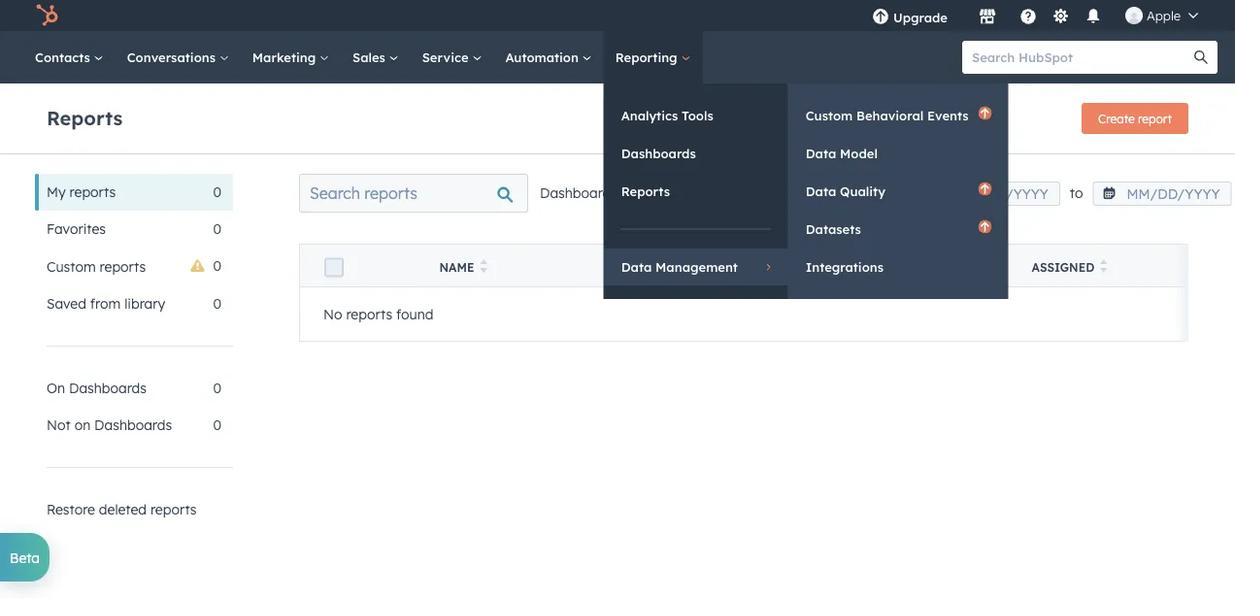 Task type: describe. For each thing, give the bounding box(es) containing it.
analytics
[[621, 107, 678, 123]]

found
[[396, 306, 433, 323]]

report
[[1138, 111, 1172, 126]]

0 for my reports
[[213, 184, 221, 201]]

analytics tools
[[621, 107, 713, 123]]

data for data model
[[806, 145, 836, 161]]

custom for custom reports
[[47, 258, 96, 275]]

last vie button
[[1164, 244, 1235, 287]]

owned
[[876, 260, 922, 275]]

reporting menu
[[604, 84, 1008, 299]]

service link
[[410, 31, 494, 84]]

press to sort. image for name
[[480, 259, 487, 273]]

on dashboards
[[47, 380, 147, 397]]

reports for no
[[346, 306, 392, 323]]

marketing
[[252, 49, 319, 65]]

data management link
[[604, 249, 788, 285]]

beta
[[10, 549, 40, 566]]

not
[[47, 417, 71, 434]]

0 for on dashboards
[[213, 380, 221, 397]]

last for last vie
[[1187, 260, 1217, 275]]

dashboards right on at the bottom left of page
[[94, 417, 172, 434]]

last for last updated:
[[825, 184, 852, 201]]

apple
[[1147, 7, 1181, 23]]

owned by
[[876, 260, 941, 275]]

model
[[840, 145, 878, 161]]

events
[[927, 107, 969, 123]]

datasets link
[[788, 211, 1008, 248]]

search button
[[1185, 41, 1218, 74]]

sales link
[[341, 31, 410, 84]]

automation link
[[494, 31, 604, 84]]

management
[[655, 259, 738, 275]]

not on dashboards
[[47, 417, 172, 434]]

sales
[[352, 49, 389, 65]]

marketplaces button
[[967, 0, 1008, 31]]

settings image
[[1052, 8, 1069, 26]]

automation
[[505, 49, 582, 65]]

on
[[74, 417, 90, 434]]

3 0 from the top
[[213, 257, 221, 274]]

assigned button
[[1008, 244, 1164, 287]]

reports for the reports link
[[621, 183, 670, 199]]

name button
[[416, 244, 756, 287]]

data model link
[[788, 135, 1008, 172]]

bob builder image
[[1125, 7, 1143, 24]]

contacts link
[[23, 31, 115, 84]]

contacts
[[35, 49, 94, 65]]

restore
[[47, 501, 95, 518]]

deleted
[[99, 501, 147, 518]]

any
[[622, 184, 648, 201]]

quality
[[840, 183, 885, 199]]

Search reports search field
[[299, 174, 528, 213]]

tools
[[682, 107, 713, 123]]

create
[[1098, 111, 1135, 126]]

restore deleted reports button
[[35, 491, 233, 528]]

press to sort. element for name
[[480, 259, 487, 276]]

favorites
[[47, 220, 106, 237]]

custom reports
[[47, 258, 146, 275]]

saved
[[47, 295, 86, 312]]

hubspot link
[[23, 4, 73, 27]]

press to sort. image for assigned
[[1100, 259, 1108, 273]]

dashboards down datasets
[[779, 260, 862, 275]]

hubspot image
[[35, 4, 58, 27]]

upgrade
[[893, 9, 948, 25]]

data for data management
[[621, 259, 652, 275]]

assigned
[[1032, 260, 1094, 275]]



Task type: vqa. For each thing, say whether or not it's contained in the screenshot.
Games
no



Task type: locate. For each thing, give the bounding box(es) containing it.
dashboard:
[[540, 184, 614, 201]]

reports for reports banner
[[47, 105, 123, 130]]

my
[[47, 184, 66, 201]]

owned by button
[[853, 244, 1008, 287]]

data management
[[621, 259, 738, 275]]

4 0 from the top
[[213, 295, 221, 312]]

1 0 from the top
[[213, 184, 221, 201]]

settings link
[[1049, 5, 1073, 26]]

1 horizontal spatial press to sort. element
[[1100, 259, 1108, 276]]

0 vertical spatial reports
[[47, 105, 123, 130]]

last
[[825, 184, 852, 201], [1187, 260, 1217, 275]]

menu containing apple
[[858, 0, 1212, 31]]

data left 'management'
[[621, 259, 652, 275]]

to
[[1070, 184, 1083, 201]]

any button
[[622, 180, 661, 207]]

Search HubSpot search field
[[962, 41, 1200, 74]]

custom up "data model"
[[806, 107, 853, 123]]

reports down contacts link
[[47, 105, 123, 130]]

press to sort. image
[[480, 259, 487, 273], [1100, 259, 1108, 273]]

no
[[323, 306, 342, 323]]

last up datasets
[[825, 184, 852, 201]]

reporting link
[[604, 31, 702, 84]]

from
[[90, 295, 121, 312]]

press to sort. image inside assigned button
[[1100, 259, 1108, 273]]

1 vertical spatial data
[[806, 183, 836, 199]]

1 vertical spatial last
[[1187, 260, 1217, 275]]

datasets
[[806, 221, 861, 237]]

updated:
[[856, 184, 913, 201]]

data
[[806, 145, 836, 161], [806, 183, 836, 199], [621, 259, 652, 275]]

0 horizontal spatial press to sort. image
[[480, 259, 487, 273]]

data left model
[[806, 145, 836, 161]]

analytics tools link
[[604, 97, 788, 134]]

reports banner
[[47, 97, 1188, 134]]

anyone
[[737, 184, 788, 201]]

dashboards
[[621, 145, 696, 161], [779, 260, 862, 275], [69, 380, 147, 397], [94, 417, 172, 434]]

menu
[[858, 0, 1212, 31]]

press to sort. image inside name button
[[480, 259, 487, 273]]

0 vertical spatial custom
[[806, 107, 853, 123]]

create report link
[[1082, 103, 1188, 134]]

by
[[926, 260, 941, 275]]

2 0 from the top
[[213, 220, 221, 237]]

upgrade image
[[872, 9, 889, 26]]

last vie
[[1187, 260, 1235, 275]]

search image
[[1194, 50, 1208, 64]]

custom behavioral events link
[[788, 97, 1008, 134]]

last inside button
[[1187, 260, 1217, 275]]

reports right deleted
[[150, 501, 197, 518]]

0
[[213, 184, 221, 201], [213, 220, 221, 237], [213, 257, 221, 274], [213, 295, 221, 312], [213, 380, 221, 397], [213, 417, 221, 434]]

reports
[[70, 184, 116, 201], [100, 258, 146, 275], [346, 306, 392, 323], [150, 501, 197, 518]]

apple button
[[1114, 0, 1210, 31]]

behavioral
[[856, 107, 924, 123]]

marketing link
[[241, 31, 341, 84]]

conversations
[[127, 49, 219, 65]]

custom behavioral events
[[806, 107, 969, 123]]

0 horizontal spatial custom
[[47, 258, 96, 275]]

notifications image
[[1085, 9, 1102, 26]]

1 vertical spatial reports
[[621, 183, 670, 199]]

restore deleted reports
[[47, 501, 197, 518]]

press to sort. element inside name button
[[480, 259, 487, 276]]

dashboards inside "reporting" menu
[[621, 145, 696, 161]]

help button
[[1012, 0, 1045, 31]]

dashboards down analytics tools
[[621, 145, 696, 161]]

dashboards up not on dashboards
[[69, 380, 147, 397]]

data up datasets
[[806, 183, 836, 199]]

data quality link
[[788, 173, 1008, 210]]

0 horizontal spatial press to sort. element
[[480, 259, 487, 276]]

1 horizontal spatial press to sort. image
[[1100, 259, 1108, 273]]

service
[[422, 49, 472, 65]]

press to sort. element right name
[[480, 259, 487, 276]]

press to sort. element right assigned
[[1100, 259, 1108, 276]]

0 vertical spatial data
[[806, 145, 836, 161]]

menu item
[[961, 0, 965, 31]]

name
[[439, 260, 474, 275]]

0 for saved from library
[[213, 295, 221, 312]]

0 horizontal spatial reports
[[47, 105, 123, 130]]

1 press to sort. element from the left
[[480, 259, 487, 276]]

reports right my
[[70, 184, 116, 201]]

5 0 from the top
[[213, 380, 221, 397]]

custom for custom behavioral events
[[806, 107, 853, 123]]

MM/DD/YYYY text field
[[1093, 181, 1232, 206]]

notifications button
[[1077, 0, 1110, 31]]

on
[[47, 380, 65, 397]]

data quality
[[806, 183, 885, 199]]

beta button
[[0, 533, 50, 582]]

reports
[[47, 105, 123, 130], [621, 183, 670, 199]]

saved from library
[[47, 295, 165, 312]]

press to sort. image right assigned
[[1100, 259, 1108, 273]]

data for data quality
[[806, 183, 836, 199]]

2 vertical spatial data
[[621, 259, 652, 275]]

press to sort. image right name
[[480, 259, 487, 273]]

MM/DD/YYYY text field
[[921, 181, 1060, 206]]

press to sort. element inside assigned button
[[1100, 259, 1108, 276]]

data inside data quality link
[[806, 183, 836, 199]]

0 for not on dashboards
[[213, 417, 221, 434]]

data inside data management link
[[621, 259, 652, 275]]

reports down dashboards link
[[621, 183, 670, 199]]

custom inside "reporting" menu
[[806, 107, 853, 123]]

reports inside banner
[[47, 105, 123, 130]]

dashboards link
[[604, 135, 788, 172]]

conversations link
[[115, 31, 241, 84]]

reports for my
[[70, 184, 116, 201]]

reports inside button
[[150, 501, 197, 518]]

1 horizontal spatial custom
[[806, 107, 853, 123]]

press to sort. element for assigned
[[1100, 259, 1108, 276]]

1 press to sort. image from the left
[[480, 259, 487, 273]]

no reports found
[[323, 306, 433, 323]]

integrations link
[[788, 249, 1008, 285]]

library
[[124, 295, 165, 312]]

create report
[[1098, 111, 1172, 126]]

press to sort. element
[[480, 259, 487, 276], [1100, 259, 1108, 276]]

2 press to sort. element from the left
[[1100, 259, 1108, 276]]

marketplaces image
[[979, 9, 996, 26]]

1 horizontal spatial last
[[1187, 260, 1217, 275]]

last updated:
[[825, 184, 913, 201]]

reports right no
[[346, 306, 392, 323]]

last left vie
[[1187, 260, 1217, 275]]

anyone button
[[737, 180, 802, 207]]

data inside 'data model' link
[[806, 145, 836, 161]]

2 press to sort. image from the left
[[1100, 259, 1108, 273]]

0 vertical spatial last
[[825, 184, 852, 201]]

1 vertical spatial custom
[[47, 258, 96, 275]]

data model
[[806, 145, 878, 161]]

integrations
[[806, 259, 884, 275]]

reports up saved from library
[[100, 258, 146, 275]]

reports inside "reporting" menu
[[621, 183, 670, 199]]

0 horizontal spatial last
[[825, 184, 852, 201]]

6 0 from the top
[[213, 417, 221, 434]]

custom up saved
[[47, 258, 96, 275]]

my reports
[[47, 184, 116, 201]]

reports link
[[604, 173, 788, 210]]

reports for custom
[[100, 258, 146, 275]]

vie
[[1220, 260, 1235, 275]]

1 horizontal spatial reports
[[621, 183, 670, 199]]

help image
[[1019, 9, 1037, 26]]

reporting
[[615, 49, 681, 65]]

custom
[[806, 107, 853, 123], [47, 258, 96, 275]]

0 for favorites
[[213, 220, 221, 237]]



